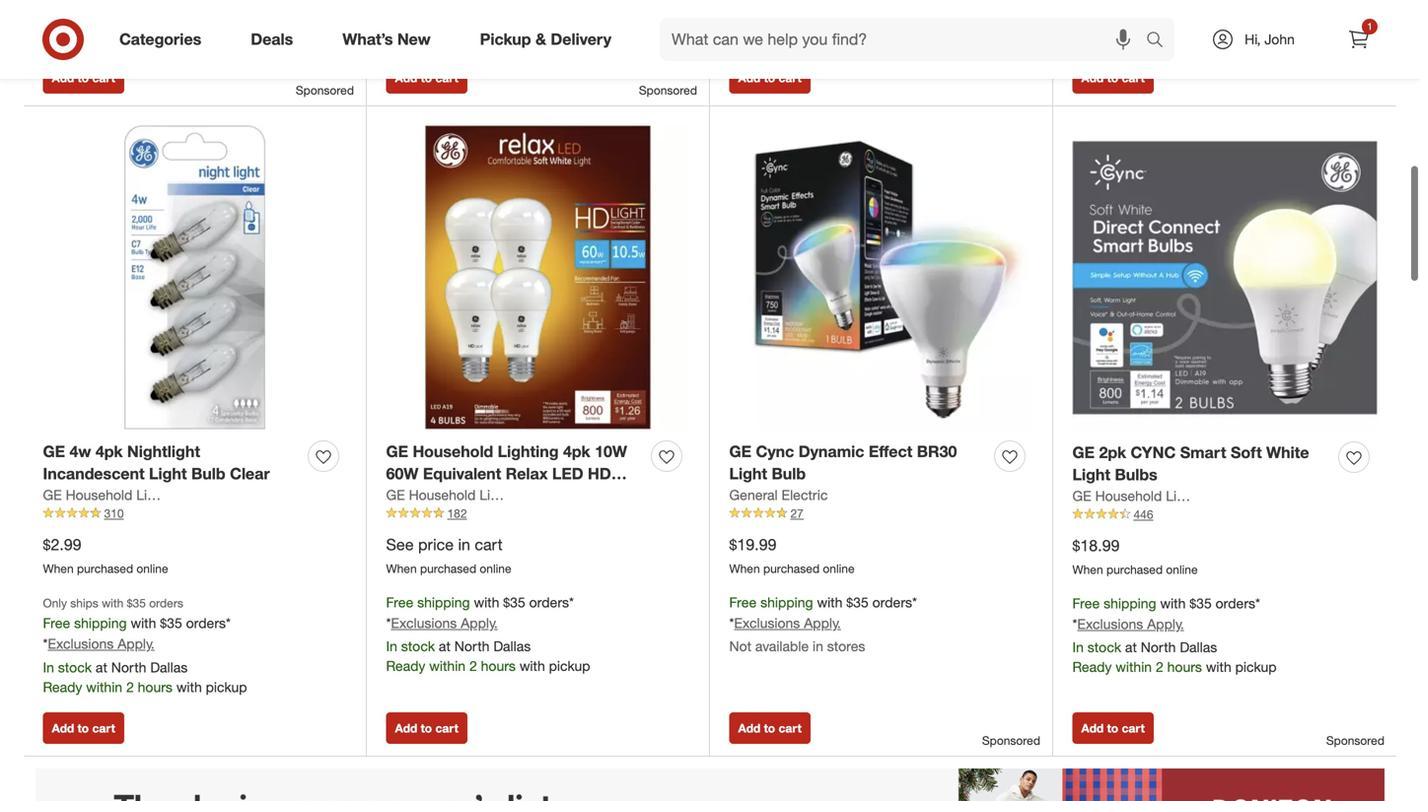 Task type: describe. For each thing, give the bounding box(es) containing it.
new
[[397, 30, 431, 49]]

ge household lighting 4pk 10w 60w equivalent relax led hd light bulbs soft white link
[[386, 441, 644, 507]]

effect
[[869, 442, 913, 461]]

orders* for exclusions apply. button for ge cync dynamic effect br30 light bulb
[[872, 594, 917, 611]]

bulb for effect
[[772, 465, 806, 484]]

within inside only ships with $35 orders free shipping with $35 orders* * exclusions apply. in stock at  north dallas ready within 2 hours with pickup
[[86, 679, 122, 696]]

apply. down see price in cart when purchased online
[[461, 615, 498, 632]]

orders* for exclusions apply. button related to ge 2pk cync smart soft white light bulbs
[[1216, 595, 1260, 612]]

2pk
[[1099, 443, 1126, 462]]

free inside only ships with $35 orders free shipping with $35 orders* * exclusions apply. in stock at  north dallas ready within 2 hours with pickup
[[43, 615, 70, 632]]

hi,
[[1245, 31, 1261, 48]]

online for $19.99
[[823, 562, 855, 577]]

categories link
[[103, 18, 226, 61]]

smart
[[1180, 443, 1226, 462]]

2 horizontal spatial ready
[[1073, 659, 1112, 676]]

online for $2.99
[[137, 562, 168, 577]]

cync
[[756, 442, 794, 461]]

pickup & delivery
[[480, 30, 612, 49]]

nightlight
[[127, 442, 200, 461]]

categories
[[119, 30, 201, 49]]

2 inside only ships with $35 orders free shipping with $35 orders* * exclusions apply. in stock at  north dallas ready within 2 hours with pickup
[[126, 679, 134, 696]]

ge household lighting for cync
[[1073, 488, 1215, 505]]

free shipping with $35 orders* * exclusions apply. in stock at  north dallas ready within 2 hours with pickup for exclusions apply. button related to ge 2pk cync smart soft white light bulbs
[[1073, 595, 1277, 676]]

1 link
[[1337, 18, 1381, 61]]

in for price
[[458, 536, 470, 555]]

stores inside free shipping with $35 orders* * exclusions apply. not available in stores
[[827, 638, 865, 656]]

dallas inside only ships with $35 orders free shipping with $35 orders* * exclusions apply. in stock at  north dallas ready within 2 hours with pickup
[[150, 659, 188, 676]]

$35 for exclusions apply. button related to ge 2pk cync smart soft white light bulbs
[[1190, 595, 1212, 612]]

free for exclusions apply. button for ge cync dynamic effect br30 light bulb
[[729, 594, 757, 611]]

exclusions for exclusions apply. button under see price in cart when purchased online
[[391, 615, 457, 632]]

10w
[[595, 442, 627, 461]]

&
[[536, 30, 546, 49]]

clear
[[230, 465, 270, 484]]

27
[[790, 507, 804, 521]]

ge inside ge 2pk cync smart soft white light bulbs
[[1073, 443, 1095, 462]]

white inside the ge household lighting 4pk 10w 60w equivalent relax led hd light bulbs soft white
[[511, 487, 554, 507]]

john
[[1265, 31, 1295, 48]]

60w
[[386, 465, 419, 484]]

ready inside only ships with $35 orders free shipping with $35 orders* * exclusions apply. in stock at  north dallas ready within 2 hours with pickup
[[43, 679, 82, 696]]

soft inside ge 2pk cync smart soft white light bulbs
[[1231, 443, 1262, 462]]

ge cync dynamic effect br30 light bulb link
[[729, 441, 987, 486]]

2 horizontal spatial within
[[1116, 659, 1152, 676]]

available inside free shipping with $35 orders* * exclusions apply. not available in stores
[[755, 638, 809, 656]]

0 horizontal spatial nearby
[[430, 27, 472, 44]]

$2.99 when purchased online
[[43, 536, 168, 577]]

ge household lighting link for 4pk
[[43, 486, 186, 506]]

exclusions apply. button for ge 2pk cync smart soft white light bulbs
[[1077, 615, 1184, 634]]

1
[[1367, 20, 1373, 33]]

* inside only ships with $35 orders free shipping with $35 orders* * exclusions apply. in stock at  north dallas ready within 2 hours with pickup
[[43, 636, 48, 653]]

2 horizontal spatial stock
[[1088, 639, 1121, 657]]

1 horizontal spatial stock
[[401, 638, 435, 656]]

hours for exclusions apply. button under see price in cart when purchased online
[[481, 658, 516, 675]]

ge 2pk cync smart soft white light bulbs link
[[1073, 442, 1331, 487]]

hi, john
[[1245, 31, 1295, 48]]

ge down 60w
[[386, 487, 405, 504]]

exclusions apply. button for ge 4w 4pk nightlight incandescent light bulb clear
[[48, 635, 155, 654]]

bulbs inside the ge household lighting 4pk 10w 60w equivalent relax led hd light bulbs soft white
[[428, 487, 471, 507]]

see price in cart when purchased online
[[386, 536, 511, 577]]

shipping down see price in cart when purchased online
[[417, 594, 470, 611]]

2 horizontal spatial check nearby stores button
[[1073, 27, 1200, 47]]

ge 4w 4pk nightlight incandescent light bulb clear link
[[43, 441, 300, 486]]

$35 for exclusions apply. button under see price in cart when purchased online
[[503, 594, 525, 611]]

in for exclusions apply. button related to ge 2pk cync smart soft white light bulbs
[[1073, 639, 1084, 657]]

pickup & delivery link
[[463, 18, 636, 61]]

purchased for $18.99
[[1107, 563, 1163, 578]]

deals
[[251, 30, 293, 49]]

electric
[[782, 487, 828, 504]]

relax
[[506, 465, 548, 484]]

$18.99
[[1073, 537, 1120, 556]]

purchased for $19.99
[[763, 562, 820, 577]]

exclusions apply. button for ge cync dynamic effect br30 light bulb
[[734, 614, 841, 633]]

cart inside see price in cart when purchased online
[[475, 536, 503, 555]]

ge down incandescent
[[43, 487, 62, 504]]

orders* inside only ships with $35 orders free shipping with $35 orders* * exclusions apply. in stock at  north dallas ready within 2 hours with pickup
[[186, 615, 231, 632]]

446
[[1134, 507, 1153, 522]]

ge cync dynamic effect br30 light bulb
[[729, 442, 957, 484]]

cync
[[1131, 443, 1176, 462]]

2 for exclusions apply. button related to ge 2pk cync smart soft white light bulbs
[[1156, 659, 1164, 676]]

182 link
[[386, 506, 690, 523]]

free shipping with $35 orders* * exclusions apply. not available in stores
[[729, 594, 917, 656]]

$35 left the orders
[[127, 596, 146, 611]]

hours inside only ships with $35 orders free shipping with $35 orders* * exclusions apply. in stock at  north dallas ready within 2 hours with pickup
[[138, 679, 173, 696]]

27 link
[[729, 506, 1033, 523]]

310 link
[[43, 506, 347, 523]]

0 horizontal spatial check nearby stores button
[[386, 26, 514, 46]]

shipping down $18.99 when purchased online in the bottom of the page
[[1104, 595, 1156, 612]]

2 for exclusions apply. button under see price in cart when purchased online
[[469, 658, 477, 675]]

2 horizontal spatial nearby
[[1116, 28, 1159, 45]]

ge inside ge cync dynamic effect br30 light bulb
[[729, 442, 752, 461]]

$19.99
[[729, 536, 777, 555]]

light inside the ge household lighting 4pk 10w 60w equivalent relax led hd light bulbs soft white
[[386, 487, 424, 507]]

general electric
[[729, 487, 828, 504]]

0 horizontal spatial not available at north dallas check nearby stores
[[729, 7, 905, 44]]



Task type: vqa. For each thing, say whether or not it's contained in the screenshot.
fourth single- from right
no



Task type: locate. For each thing, give the bounding box(es) containing it.
lighting
[[498, 442, 559, 461], [136, 487, 186, 504], [480, 487, 529, 504], [1166, 488, 1215, 505]]

1 horizontal spatial in
[[386, 638, 397, 656]]

sponsored
[[296, 83, 354, 98], [639, 83, 697, 98], [982, 734, 1041, 748], [1326, 734, 1385, 748]]

2 horizontal spatial in
[[813, 638, 823, 656]]

household for ge 2pk cync smart soft white light bulbs
[[1095, 488, 1162, 505]]

1 horizontal spatial ge household lighting
[[386, 487, 529, 504]]

2 horizontal spatial pickup
[[1235, 659, 1277, 676]]

only
[[43, 596, 67, 611]]

light down 60w
[[386, 487, 424, 507]]

only ships with $35 orders free shipping with $35 orders* * exclusions apply. in stock at  north dallas ready within 2 hours with pickup
[[43, 596, 247, 696]]

apply. down $19.99 when purchased online
[[804, 615, 841, 632]]

not inside free shipping with $35 orders* * exclusions apply. not available in stores
[[729, 638, 752, 656]]

in inside only ships with $35 orders free shipping with $35 orders* * exclusions apply. in stock at  north dallas ready within 2 hours with pickup
[[43, 659, 54, 676]]

north
[[828, 7, 863, 25], [1172, 8, 1207, 26], [454, 638, 490, 656], [1141, 639, 1176, 657], [111, 659, 146, 676]]

online inside see price in cart when purchased online
[[480, 562, 511, 577]]

purchased for $2.99
[[77, 562, 133, 577]]

free down $19.99
[[729, 594, 757, 611]]

in inside free shipping with $35 orders* * exclusions apply. not available in stores
[[813, 638, 823, 656]]

2 horizontal spatial check
[[1073, 28, 1112, 45]]

2 4pk from the left
[[563, 442, 590, 461]]

* down the $18.99
[[1073, 616, 1077, 633]]

online for $18.99
[[1166, 563, 1198, 578]]

household for ge household lighting 4pk 10w 60w equivalent relax led hd light bulbs soft white
[[409, 487, 476, 504]]

0 horizontal spatial 2
[[126, 679, 134, 696]]

shipping inside free shipping with $35 orders* * exclusions apply. not available in stores
[[761, 594, 813, 611]]

light inside "ge 4w 4pk nightlight incandescent light bulb clear"
[[149, 465, 187, 484]]

add to cart
[[52, 70, 115, 85], [395, 70, 458, 85], [738, 70, 802, 85], [1081, 70, 1145, 85], [52, 721, 115, 736], [395, 721, 458, 736], [738, 721, 802, 736], [1081, 721, 1145, 736]]

in right price
[[458, 536, 470, 555]]

white right smart
[[1266, 443, 1309, 462]]

0 horizontal spatial bulbs
[[428, 487, 471, 507]]

orders
[[149, 596, 183, 611]]

white
[[1266, 443, 1309, 462], [511, 487, 554, 507]]

lighting for ge 2pk cync smart soft white light bulbs
[[1166, 488, 1215, 505]]

light down nightlight at bottom left
[[149, 465, 187, 484]]

free down "only"
[[43, 615, 70, 632]]

free shipping with $35 orders* * exclusions apply. in stock at  north dallas ready within 2 hours with pickup down see price in cart when purchased online
[[386, 594, 590, 675]]

$35 for exclusions apply. button for ge cync dynamic effect br30 light bulb
[[846, 594, 869, 611]]

0 horizontal spatial ge household lighting link
[[43, 486, 186, 506]]

add
[[52, 70, 74, 85], [395, 70, 417, 85], [738, 70, 761, 85], [1081, 70, 1104, 85], [52, 721, 74, 736], [395, 721, 417, 736], [738, 721, 761, 736], [1081, 721, 1104, 736]]

exclusions down $18.99 when purchased online in the bottom of the page
[[1077, 616, 1143, 633]]

check nearby stores button
[[386, 26, 514, 46], [729, 26, 857, 46], [1073, 27, 1200, 47]]

bulb inside "ge 4w 4pk nightlight incandescent light bulb clear"
[[191, 465, 226, 484]]

see
[[386, 536, 414, 555]]

exclusions down ships at the left of the page
[[48, 636, 114, 653]]

ge household lighting for 4pk
[[43, 487, 186, 504]]

orders* for exclusions apply. button under see price in cart when purchased online
[[529, 594, 574, 611]]

household for ge 4w 4pk nightlight incandescent light bulb clear
[[66, 487, 132, 504]]

general electric link
[[729, 486, 828, 506]]

at
[[813, 7, 824, 25], [1156, 8, 1168, 26], [439, 638, 451, 656], [1125, 639, 1137, 657], [96, 659, 107, 676]]

exclusions for exclusions apply. button related to ge 2pk cync smart soft white light bulbs
[[1077, 616, 1143, 633]]

purchased inside see price in cart when purchased online
[[420, 562, 476, 577]]

ge household lighting up 446
[[1073, 488, 1215, 505]]

pickup
[[549, 658, 590, 675], [1235, 659, 1277, 676], [206, 679, 247, 696]]

1 bulb from the left
[[191, 465, 226, 484]]

soft down equivalent
[[476, 487, 507, 507]]

$35 down see price in cart when purchased online
[[503, 594, 525, 611]]

ge up 60w
[[386, 442, 408, 461]]

when inside $18.99 when purchased online
[[1073, 563, 1103, 578]]

shipping down $19.99 when purchased online
[[761, 594, 813, 611]]

general
[[729, 487, 778, 504]]

online down 446 link at the right of the page
[[1166, 563, 1198, 578]]

lighting for ge 4w 4pk nightlight incandescent light bulb clear
[[136, 487, 186, 504]]

led
[[552, 465, 583, 484]]

1 horizontal spatial not available at north dallas check nearby stores
[[1073, 8, 1248, 45]]

soft inside the ge household lighting 4pk 10w 60w equivalent relax led hd light bulbs soft white
[[476, 487, 507, 507]]

free down the $18.99
[[1073, 595, 1100, 612]]

with inside free shipping with $35 orders* * exclusions apply. not available in stores
[[817, 594, 843, 611]]

0 vertical spatial white
[[1266, 443, 1309, 462]]

4pk up led
[[563, 442, 590, 461]]

white down relax
[[511, 487, 554, 507]]

household up equivalent
[[413, 442, 493, 461]]

$35 down $18.99 when purchased online in the bottom of the page
[[1190, 595, 1212, 612]]

* down see
[[386, 615, 391, 632]]

purchased down the $18.99
[[1107, 563, 1163, 578]]

$2.99
[[43, 536, 81, 555]]

0 horizontal spatial stock
[[58, 659, 92, 676]]

when down $2.99
[[43, 562, 74, 577]]

exclusions inside only ships with $35 orders free shipping with $35 orders* * exclusions apply. in stock at  north dallas ready within 2 hours with pickup
[[48, 636, 114, 653]]

ge 4w 4pk nightlight incandescent light bulb clear image
[[43, 126, 347, 429], [43, 126, 347, 429]]

at inside only ships with $35 orders free shipping with $35 orders* * exclusions apply. in stock at  north dallas ready within 2 hours with pickup
[[96, 659, 107, 676]]

not
[[43, 7, 65, 25], [729, 7, 752, 25], [1073, 8, 1095, 26], [729, 638, 752, 656]]

in up categories
[[126, 7, 137, 25]]

online up the orders
[[137, 562, 168, 577]]

pickup inside only ships with $35 orders free shipping with $35 orders* * exclusions apply. in stock at  north dallas ready within 2 hours with pickup
[[206, 679, 247, 696]]

ge household lighting for lighting
[[386, 487, 529, 504]]

online inside $18.99 when purchased online
[[1166, 563, 1198, 578]]

hours for exclusions apply. button related to ge 2pk cync smart soft white light bulbs
[[1167, 659, 1202, 676]]

exclusions apply. button down ships at the left of the page
[[48, 635, 155, 654]]

bulbs
[[1115, 466, 1158, 485], [428, 487, 471, 507]]

$35 inside free shipping with $35 orders* * exclusions apply. not available in stores
[[846, 594, 869, 611]]

2 horizontal spatial ge household lighting link
[[1073, 487, 1215, 507]]

0 horizontal spatial check
[[386, 27, 426, 44]]

dallas
[[867, 7, 905, 25], [1211, 8, 1248, 26], [493, 638, 531, 656], [1180, 639, 1217, 657], [150, 659, 188, 676]]

1 horizontal spatial ge household lighting link
[[386, 486, 529, 506]]

in
[[386, 638, 397, 656], [1073, 639, 1084, 657], [43, 659, 54, 676]]

deals link
[[234, 18, 318, 61]]

0 horizontal spatial within
[[86, 679, 122, 696]]

1 horizontal spatial bulbs
[[1115, 466, 1158, 485]]

check for check nearby stores button to the right
[[1073, 28, 1112, 45]]

ge household lighting up the 310
[[43, 487, 186, 504]]

exclusions down see price in cart when purchased online
[[391, 615, 457, 632]]

online
[[137, 562, 168, 577], [480, 562, 511, 577], [823, 562, 855, 577], [1166, 563, 1198, 578]]

1 horizontal spatial check
[[729, 27, 769, 44]]

lighting inside the ge household lighting 4pk 10w 60w equivalent relax led hd light bulbs soft white
[[498, 442, 559, 461]]

1 horizontal spatial 4pk
[[563, 442, 590, 461]]

1 horizontal spatial white
[[1266, 443, 1309, 462]]

light up general
[[729, 465, 767, 484]]

0 horizontal spatial free shipping with $35 orders* * exclusions apply. in stock at  north dallas ready within 2 hours with pickup
[[386, 594, 590, 675]]

incandescent
[[43, 465, 145, 484]]

$18.99 when purchased online
[[1073, 537, 1198, 578]]

ge household lighting 4pk 10w 60w equivalent relax led hd light bulbs soft white image
[[386, 126, 690, 429], [386, 126, 690, 429]]

1 horizontal spatial pickup
[[549, 658, 590, 675]]

check
[[386, 27, 426, 44], [729, 27, 769, 44], [1073, 28, 1112, 45]]

shipping down ships at the left of the page
[[74, 615, 127, 632]]

free shipping with $35 orders* * exclusions apply. in stock at  north dallas ready within 2 hours with pickup
[[386, 594, 590, 675], [1073, 595, 1277, 676]]

0 horizontal spatial ready
[[43, 679, 82, 696]]

check inside check nearby stores button
[[386, 27, 426, 44]]

1 horizontal spatial within
[[429, 658, 466, 675]]

* down "only"
[[43, 636, 48, 653]]

ge household lighting link up 446
[[1073, 487, 1215, 507]]

0 vertical spatial bulbs
[[1115, 466, 1158, 485]]

light inside ge cync dynamic effect br30 light bulb
[[729, 465, 767, 484]]

exclusions down $19.99 when purchased online
[[734, 615, 800, 632]]

1 horizontal spatial 2
[[469, 658, 477, 675]]

purchased inside $19.99 when purchased online
[[763, 562, 820, 577]]

household inside the ge household lighting 4pk 10w 60w equivalent relax led hd light bulbs soft white
[[413, 442, 493, 461]]

1 horizontal spatial ready
[[386, 658, 425, 675]]

* inside free shipping with $35 orders* * exclusions apply. not available in stores
[[729, 615, 734, 632]]

free for exclusions apply. button under see price in cart when purchased online
[[386, 594, 413, 611]]

what's new link
[[326, 18, 455, 61]]

pickup
[[480, 30, 531, 49]]

ge inside the ge household lighting 4pk 10w 60w equivalent relax led hd light bulbs soft white
[[386, 442, 408, 461]]

exclusions apply. button down see price in cart when purchased online
[[391, 614, 498, 633]]

*
[[386, 615, 391, 632], [729, 615, 734, 632], [1073, 616, 1077, 633], [43, 636, 48, 653]]

stock down ships at the left of the page
[[58, 659, 92, 676]]

2 horizontal spatial in
[[1073, 639, 1084, 657]]

when down the $18.99
[[1073, 563, 1103, 578]]

ge household lighting up 182
[[386, 487, 529, 504]]

exclusions apply. button
[[391, 614, 498, 633], [734, 614, 841, 633], [1077, 615, 1184, 634], [48, 635, 155, 654]]

310
[[104, 507, 124, 521]]

ge left 2pk
[[1073, 443, 1095, 462]]

1 horizontal spatial in
[[458, 536, 470, 555]]

orders* inside free shipping with $35 orders* * exclusions apply. not available in stores
[[872, 594, 917, 611]]

ge 2pk cync smart soft white light bulbs image
[[1073, 126, 1377, 430], [1073, 126, 1377, 430]]

online up free shipping with $35 orders* * exclusions apply. not available in stores
[[823, 562, 855, 577]]

exclusions inside free shipping with $35 orders* * exclusions apply. not available in stores
[[734, 615, 800, 632]]

1 horizontal spatial nearby
[[773, 27, 815, 44]]

ge left 4w
[[43, 442, 65, 461]]

nearby
[[430, 27, 472, 44], [773, 27, 815, 44], [1116, 28, 1159, 45]]

stock down $18.99 when purchased online in the bottom of the page
[[1088, 639, 1121, 657]]

bulb left clear
[[191, 465, 226, 484]]

in for available
[[126, 7, 137, 25]]

check nearby stores
[[386, 27, 514, 44]]

white inside ge 2pk cync smart soft white light bulbs
[[1266, 443, 1309, 462]]

* for exclusions apply. button under see price in cart when purchased online
[[386, 615, 391, 632]]

182
[[447, 507, 467, 521]]

north inside only ships with $35 orders free shipping with $35 orders* * exclusions apply. in stock at  north dallas ready within 2 hours with pickup
[[111, 659, 146, 676]]

when inside $19.99 when purchased online
[[729, 562, 760, 577]]

lighting for ge household lighting 4pk 10w 60w equivalent relax led hd light bulbs soft white
[[480, 487, 529, 504]]

hours
[[481, 658, 516, 675], [1167, 659, 1202, 676], [138, 679, 173, 696]]

apply. inside only ships with $35 orders free shipping with $35 orders* * exclusions apply. in stock at  north dallas ready within 2 hours with pickup
[[118, 636, 155, 653]]

light down 2pk
[[1073, 466, 1111, 485]]

free for exclusions apply. button related to ge 2pk cync smart soft white light bulbs
[[1073, 595, 1100, 612]]

ge 2pk cync smart soft white light bulbs
[[1073, 443, 1309, 485]]

stock down see price in cart when purchased online
[[401, 638, 435, 656]]

0 horizontal spatial in
[[126, 7, 137, 25]]

search
[[1137, 32, 1185, 51]]

lighting up relax
[[498, 442, 559, 461]]

online down the 182 link
[[480, 562, 511, 577]]

1 horizontal spatial hours
[[481, 658, 516, 675]]

online inside $19.99 when purchased online
[[823, 562, 855, 577]]

0 vertical spatial in
[[126, 7, 137, 25]]

4pk inside "ge 4w 4pk nightlight incandescent light bulb clear"
[[95, 442, 123, 461]]

bulb up general electric
[[772, 465, 806, 484]]

2 horizontal spatial hours
[[1167, 659, 1202, 676]]

1 vertical spatial white
[[511, 487, 554, 507]]

free inside free shipping with $35 orders* * exclusions apply. not available in stores
[[729, 594, 757, 611]]

apply.
[[461, 615, 498, 632], [804, 615, 841, 632], [1147, 616, 1184, 633], [118, 636, 155, 653]]

ge household lighting 4pk 10w 60w equivalent relax led hd light bulbs soft white
[[386, 442, 627, 507]]

exclusions apply. button down $18.99 when purchased online in the bottom of the page
[[1077, 615, 1184, 634]]

2 vertical spatial in
[[813, 638, 823, 656]]

purchased inside $18.99 when purchased online
[[1107, 563, 1163, 578]]

when
[[43, 562, 74, 577], [386, 562, 417, 577], [729, 562, 760, 577], [1073, 563, 1103, 578]]

exclusions apply. button down $19.99 when purchased online
[[734, 614, 841, 633]]

purchased up ships at the left of the page
[[77, 562, 133, 577]]

1 horizontal spatial bulb
[[772, 465, 806, 484]]

ge household lighting link up 182
[[386, 486, 529, 506]]

0 horizontal spatial 4pk
[[95, 442, 123, 461]]

light inside ge 2pk cync smart soft white light bulbs
[[1073, 466, 1111, 485]]

1 4pk from the left
[[95, 442, 123, 461]]

in
[[126, 7, 137, 25], [458, 536, 470, 555], [813, 638, 823, 656]]

free
[[386, 594, 413, 611], [729, 594, 757, 611], [1073, 595, 1100, 612], [43, 615, 70, 632]]

in for exclusions apply. button under see price in cart when purchased online
[[386, 638, 397, 656]]

when down see
[[386, 562, 417, 577]]

ge household lighting
[[43, 487, 186, 504], [386, 487, 529, 504], [1073, 488, 1215, 505]]

dynamic
[[799, 442, 864, 461]]

446 link
[[1073, 507, 1377, 524]]

purchased down $19.99
[[763, 562, 820, 577]]

$35
[[503, 594, 525, 611], [846, 594, 869, 611], [1190, 595, 1212, 612], [127, 596, 146, 611], [160, 615, 182, 632]]

exclusions for exclusions apply. button for ge cync dynamic effect br30 light bulb
[[734, 615, 800, 632]]

search button
[[1137, 18, 1185, 65]]

purchased down price
[[420, 562, 476, 577]]

soft right smart
[[1231, 443, 1262, 462]]

equivalent
[[423, 465, 501, 484]]

1 horizontal spatial check nearby stores button
[[729, 26, 857, 46]]

1 vertical spatial bulbs
[[428, 487, 471, 507]]

in inside see price in cart when purchased online
[[458, 536, 470, 555]]

0 horizontal spatial bulb
[[191, 465, 226, 484]]

exclusions
[[391, 615, 457, 632], [734, 615, 800, 632], [1077, 616, 1143, 633], [48, 636, 114, 653]]

4w
[[69, 442, 91, 461]]

$35 down the orders
[[160, 615, 182, 632]]

when down $19.99
[[729, 562, 760, 577]]

What can we help you find? suggestions appear below search field
[[660, 18, 1151, 61]]

bulb inside ge cync dynamic effect br30 light bulb
[[772, 465, 806, 484]]

available
[[69, 7, 122, 25], [755, 7, 809, 25], [1099, 8, 1152, 26], [755, 638, 809, 656]]

ge
[[43, 442, 65, 461], [386, 442, 408, 461], [729, 442, 752, 461], [1073, 443, 1095, 462], [43, 487, 62, 504], [386, 487, 405, 504], [1073, 488, 1091, 505]]

1 horizontal spatial soft
[[1231, 443, 1262, 462]]

* for exclusions apply. button related to ge 2pk cync smart soft white light bulbs
[[1073, 616, 1077, 633]]

ge household lighting link up the 310
[[43, 486, 186, 506]]

$35 down $19.99 when purchased online
[[846, 594, 869, 611]]

not available at north dallas check nearby stores
[[729, 7, 905, 44], [1073, 8, 1248, 45]]

lighting down "ge 4w 4pk nightlight incandescent light bulb clear"
[[136, 487, 186, 504]]

0 horizontal spatial pickup
[[206, 679, 247, 696]]

household up 182
[[409, 487, 476, 504]]

cart
[[92, 70, 115, 85], [435, 70, 458, 85], [779, 70, 802, 85], [1122, 70, 1145, 85], [475, 536, 503, 555], [92, 721, 115, 736], [435, 721, 458, 736], [779, 721, 802, 736], [1122, 721, 1145, 736]]

when for $19.99
[[729, 562, 760, 577]]

purchased inside $2.99 when purchased online
[[77, 562, 133, 577]]

ready
[[386, 658, 425, 675], [1073, 659, 1112, 676], [43, 679, 82, 696]]

not available in stores
[[43, 7, 179, 25]]

ships
[[70, 596, 98, 611]]

bulbs down cync
[[1115, 466, 1158, 485]]

2 bulb from the left
[[772, 465, 806, 484]]

when for $18.99
[[1073, 563, 1103, 578]]

apply. down the orders
[[118, 636, 155, 653]]

2
[[469, 658, 477, 675], [1156, 659, 1164, 676], [126, 679, 134, 696]]

lighting down ge 2pk cync smart soft white light bulbs
[[1166, 488, 1215, 505]]

0 horizontal spatial soft
[[476, 487, 507, 507]]

household up 446
[[1095, 488, 1162, 505]]

ge cync dynamic effect br30 light bulb image
[[729, 126, 1033, 429], [729, 126, 1033, 429]]

* down $19.99
[[729, 615, 734, 632]]

in down $19.99 when purchased online
[[813, 638, 823, 656]]

apply. inside free shipping with $35 orders* * exclusions apply. not available in stores
[[804, 615, 841, 632]]

ge up the $18.99
[[1073, 488, 1091, 505]]

within
[[429, 658, 466, 675], [1116, 659, 1152, 676], [86, 679, 122, 696]]

advertisement region
[[24, 769, 1397, 802]]

hd
[[588, 465, 611, 484]]

add to cart button
[[43, 62, 124, 94], [386, 62, 467, 94], [729, 62, 811, 94], [1073, 62, 1154, 94], [43, 713, 124, 744], [386, 713, 467, 744], [729, 713, 811, 744], [1073, 713, 1154, 744]]

household down incandescent
[[66, 487, 132, 504]]

lighting down relax
[[480, 487, 529, 504]]

0 horizontal spatial in
[[43, 659, 54, 676]]

free shipping with $35 orders* * exclusions apply. in stock at  north dallas ready within 2 hours with pickup down $18.99 when purchased online in the bottom of the page
[[1073, 595, 1277, 676]]

shipping inside only ships with $35 orders free shipping with $35 orders* * exclusions apply. in stock at  north dallas ready within 2 hours with pickup
[[74, 615, 127, 632]]

0 horizontal spatial hours
[[138, 679, 173, 696]]

price
[[418, 536, 454, 555]]

4pk up incandescent
[[95, 442, 123, 461]]

br30
[[917, 442, 957, 461]]

bulbs down equivalent
[[428, 487, 471, 507]]

stock
[[401, 638, 435, 656], [1088, 639, 1121, 657], [58, 659, 92, 676]]

bulbs inside ge 2pk cync smart soft white light bulbs
[[1115, 466, 1158, 485]]

0 horizontal spatial white
[[511, 487, 554, 507]]

4pk
[[95, 442, 123, 461], [563, 442, 590, 461]]

ge 4w 4pk nightlight incandescent light bulb clear
[[43, 442, 270, 484]]

apply. down $18.99 when purchased online in the bottom of the page
[[1147, 616, 1184, 633]]

free shipping with $35 orders* * exclusions apply. in stock at  north dallas ready within 2 hours with pickup for exclusions apply. button under see price in cart when purchased online
[[386, 594, 590, 675]]

what's new
[[342, 30, 431, 49]]

$19.99 when purchased online
[[729, 536, 855, 577]]

2 horizontal spatial ge household lighting
[[1073, 488, 1215, 505]]

2 horizontal spatial 2
[[1156, 659, 1164, 676]]

* for exclusions apply. button for ge cync dynamic effect br30 light bulb
[[729, 615, 734, 632]]

1 vertical spatial soft
[[476, 487, 507, 507]]

free down see
[[386, 594, 413, 611]]

ge left cync
[[729, 442, 752, 461]]

0 horizontal spatial ge household lighting
[[43, 487, 186, 504]]

0 vertical spatial soft
[[1231, 443, 1262, 462]]

1 horizontal spatial free shipping with $35 orders* * exclusions apply. in stock at  north dallas ready within 2 hours with pickup
[[1073, 595, 1277, 676]]

1 vertical spatial in
[[458, 536, 470, 555]]

when inside $2.99 when purchased online
[[43, 562, 74, 577]]

light
[[149, 465, 187, 484], [729, 465, 767, 484], [1073, 466, 1111, 485], [386, 487, 424, 507]]

ge inside "ge 4w 4pk nightlight incandescent light bulb clear"
[[43, 442, 65, 461]]

when inside see price in cart when purchased online
[[386, 562, 417, 577]]

4pk inside the ge household lighting 4pk 10w 60w equivalent relax led hd light bulbs soft white
[[563, 442, 590, 461]]

online inside $2.99 when purchased online
[[137, 562, 168, 577]]

ge household lighting link for lighting
[[386, 486, 529, 506]]

ge household lighting link for cync
[[1073, 487, 1215, 507]]

check for the middle check nearby stores button
[[729, 27, 769, 44]]

what's
[[342, 30, 393, 49]]

when for $2.99
[[43, 562, 74, 577]]

delivery
[[551, 30, 612, 49]]

bulb for nightlight
[[191, 465, 226, 484]]

stock inside only ships with $35 orders free shipping with $35 orders* * exclusions apply. in stock at  north dallas ready within 2 hours with pickup
[[58, 659, 92, 676]]



